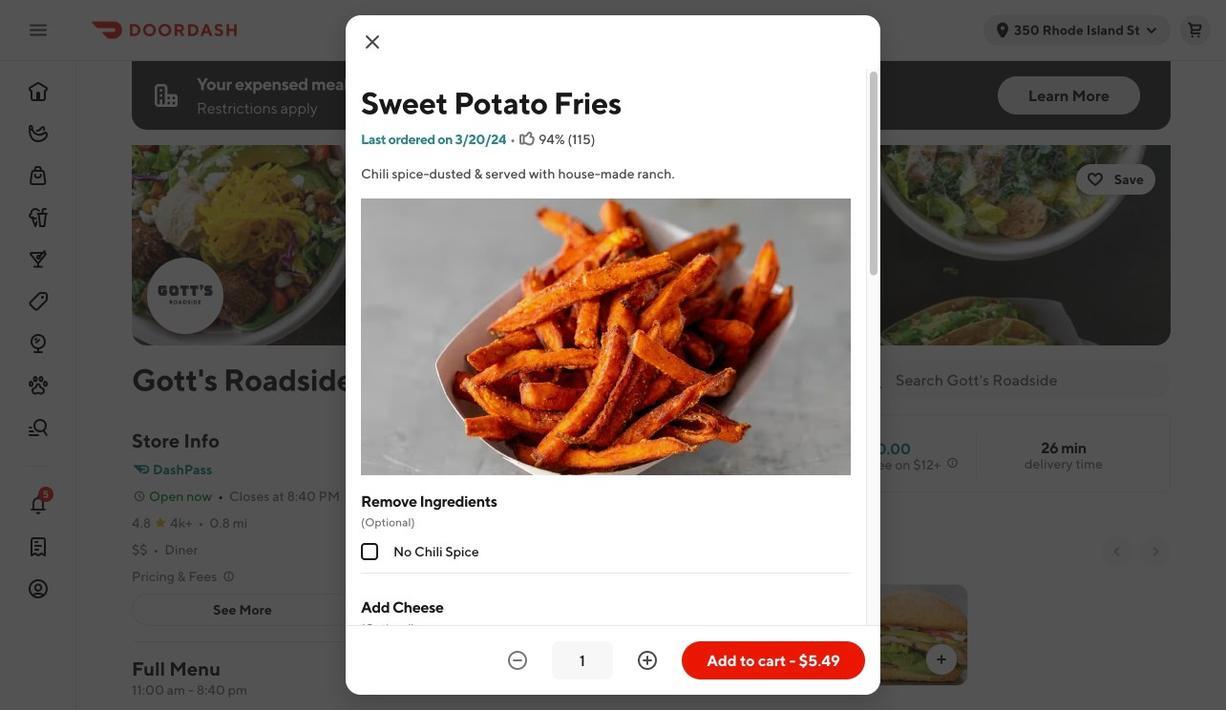 Task type: vqa. For each thing, say whether or not it's contained in the screenshot.
0 items, open Order Cart image
yes



Task type: describe. For each thing, give the bounding box(es) containing it.
add item to cart image
[[633, 653, 648, 668]]

increase quantity by 1 image
[[636, 650, 659, 673]]

close sweet potato fries image
[[361, 31, 384, 54]]

0 items, open order cart image
[[1189, 22, 1204, 38]]

Item Search search field
[[896, 370, 1156, 391]]

sweet potato fries image
[[361, 199, 851, 493]]

open menu image
[[27, 19, 50, 42]]



Task type: locate. For each thing, give the bounding box(es) containing it.
previous button of carousel image
[[1110, 545, 1126, 560]]

next button of carousel image
[[1149, 545, 1164, 560]]

group
[[361, 491, 851, 574]]

dialog
[[346, 15, 881, 711]]

decrease quantity by 1 image
[[506, 650, 529, 673]]

Current quantity is 1 number field
[[564, 651, 602, 672]]

heading
[[377, 527, 521, 558]]

None checkbox
[[361, 544, 378, 561]]

add item to cart image
[[935, 653, 950, 668]]

gott's roadside image
[[132, 145, 1172, 346], [149, 260, 222, 333]]



